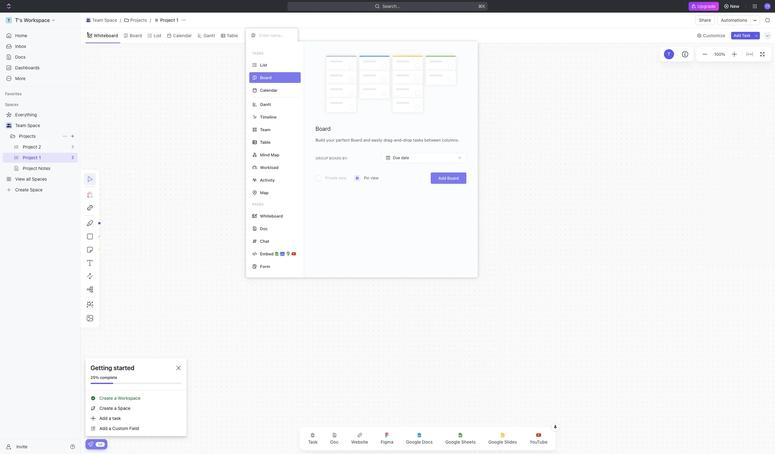 Task type: locate. For each thing, give the bounding box(es) containing it.
add for add a task
[[99, 416, 108, 421]]

group board by:
[[316, 156, 348, 160]]

1 / from the left
[[120, 17, 121, 23]]

list
[[154, 33, 161, 38], [260, 62, 267, 67]]

add a custom field
[[99, 426, 139, 431]]

a up task at the left
[[114, 406, 117, 411]]

gantt up timeline
[[260, 102, 271, 107]]

0 vertical spatial projects link
[[122, 16, 149, 24]]

0 horizontal spatial team space link
[[15, 121, 76, 131]]

2 horizontal spatial google
[[488, 440, 503, 445]]

project
[[160, 17, 175, 23]]

space down create a workspace
[[118, 406, 130, 411]]

add down add a task
[[99, 426, 108, 431]]

1 horizontal spatial team space link
[[84, 16, 119, 24]]

team space up whiteboard link
[[92, 17, 117, 23]]

google inside 'button'
[[406, 440, 421, 445]]

complete
[[100, 376, 117, 380]]

doc up chat
[[260, 226, 268, 231]]

1 vertical spatial doc
[[330, 440, 339, 445]]

team inside tree
[[15, 123, 26, 128]]

add task
[[734, 33, 751, 38]]

field
[[129, 426, 139, 431]]

1 vertical spatial calendar
[[260, 88, 278, 93]]

1 horizontal spatial docs
[[422, 440, 433, 445]]

team down timeline
[[260, 127, 271, 132]]

1 horizontal spatial list
[[260, 62, 267, 67]]

google sheets
[[445, 440, 476, 445]]

Enter name... field
[[259, 33, 293, 38]]

list down project 1 link
[[154, 33, 161, 38]]

new
[[730, 3, 740, 9]]

create for create a space
[[99, 406, 113, 411]]

onboarding checklist button element
[[88, 442, 93, 447]]

share
[[699, 17, 711, 23]]

google left sheets
[[445, 440, 460, 445]]

1 horizontal spatial whiteboard
[[260, 214, 283, 219]]

calendar
[[173, 33, 192, 38], [260, 88, 278, 93]]

a up create a space
[[114, 396, 117, 401]]

0 vertical spatial map
[[271, 152, 279, 157]]

0 vertical spatial docs
[[15, 54, 26, 60]]

embed
[[260, 251, 274, 256]]

activity
[[260, 178, 275, 183]]

0 horizontal spatial projects link
[[19, 131, 60, 141]]

0 horizontal spatial whiteboard
[[94, 33, 118, 38]]

1 horizontal spatial task
[[742, 33, 751, 38]]

0 vertical spatial team space link
[[84, 16, 119, 24]]

by:
[[342, 156, 348, 160]]

table up mind
[[260, 140, 271, 145]]

google docs button
[[401, 429, 438, 449]]

your
[[326, 138, 335, 143]]

started
[[114, 365, 134, 372]]

list link
[[153, 31, 161, 40]]

0 vertical spatial team space
[[92, 17, 117, 23]]

google
[[406, 440, 421, 445], [445, 440, 460, 445], [488, 440, 503, 445]]

1 horizontal spatial projects link
[[122, 16, 149, 24]]

1 horizontal spatial /
[[150, 17, 151, 23]]

calendar up timeline
[[260, 88, 278, 93]]

0 vertical spatial space
[[104, 17, 117, 23]]

1 horizontal spatial google
[[445, 440, 460, 445]]

add for add task
[[734, 33, 741, 38]]

view
[[339, 176, 347, 181], [371, 176, 379, 181]]

gantt left table link
[[204, 33, 215, 38]]

0 vertical spatial gantt
[[204, 33, 215, 38]]

3 google from the left
[[488, 440, 503, 445]]

doc button
[[325, 429, 344, 449]]

create up create a space
[[99, 396, 113, 401]]

task
[[112, 416, 121, 421]]

0 vertical spatial doc
[[260, 226, 268, 231]]

add down due date dropdown button
[[438, 176, 446, 181]]

team
[[92, 17, 103, 23], [15, 123, 26, 128], [260, 127, 271, 132]]

1 horizontal spatial table
[[260, 140, 271, 145]]

a for custom
[[109, 426, 111, 431]]

0 horizontal spatial team
[[15, 123, 26, 128]]

1 vertical spatial docs
[[422, 440, 433, 445]]

add inside button
[[734, 33, 741, 38]]

a left task at the left
[[109, 416, 111, 421]]

projects link inside sidebar navigation
[[19, 131, 60, 141]]

whiteboard down pages
[[260, 214, 283, 219]]

0 horizontal spatial /
[[120, 17, 121, 23]]

1 vertical spatial projects link
[[19, 131, 60, 141]]

2 google from the left
[[445, 440, 460, 445]]

add left task at the left
[[99, 416, 108, 421]]

0 vertical spatial projects
[[130, 17, 147, 23]]

a down add a task
[[109, 426, 111, 431]]

map down activity
[[260, 190, 269, 195]]

and
[[363, 138, 370, 143]]

task down automations button
[[742, 33, 751, 38]]

table
[[227, 33, 238, 38], [260, 140, 271, 145]]

0 horizontal spatial task
[[308, 440, 318, 445]]

google slides
[[488, 440, 517, 445]]

25% complete
[[91, 376, 117, 380]]

/
[[120, 17, 121, 23], [150, 17, 151, 23]]

group
[[316, 156, 328, 160]]

1 horizontal spatial projects
[[130, 17, 147, 23]]

team space
[[92, 17, 117, 23], [15, 123, 40, 128]]

0 horizontal spatial docs
[[15, 54, 26, 60]]

customize
[[703, 33, 725, 38]]

0 horizontal spatial projects
[[19, 134, 36, 139]]

2 horizontal spatial team
[[260, 127, 271, 132]]

doc
[[260, 226, 268, 231], [330, 440, 339, 445]]

calendar link
[[172, 31, 192, 40]]

a for space
[[114, 406, 117, 411]]

space up whiteboard link
[[104, 17, 117, 23]]

team space right user group image
[[15, 123, 40, 128]]

project 1 link
[[152, 16, 180, 24]]

board link
[[129, 31, 142, 40]]

1 vertical spatial create
[[99, 406, 113, 411]]

favorites button
[[3, 90, 24, 98]]

board
[[329, 156, 341, 160]]

1 horizontal spatial gantt
[[260, 102, 271, 107]]

view right the pin
[[371, 176, 379, 181]]

0 vertical spatial create
[[99, 396, 113, 401]]

0 horizontal spatial view
[[339, 176, 347, 181]]

task
[[742, 33, 751, 38], [308, 440, 318, 445]]

map right mind
[[271, 152, 279, 157]]

create a workspace
[[99, 396, 140, 401]]

0 horizontal spatial table
[[227, 33, 238, 38]]

tasks
[[413, 138, 423, 143]]

1 horizontal spatial view
[[371, 176, 379, 181]]

google for google sheets
[[445, 440, 460, 445]]

1 vertical spatial task
[[308, 440, 318, 445]]

1 horizontal spatial team
[[92, 17, 103, 23]]

0 horizontal spatial map
[[260, 190, 269, 195]]

add
[[734, 33, 741, 38], [438, 176, 446, 181], [99, 416, 108, 421], [99, 426, 108, 431]]

due date button
[[381, 153, 467, 163]]

chat
[[260, 239, 269, 244]]

private view
[[325, 176, 347, 181]]

view right private
[[339, 176, 347, 181]]

0 horizontal spatial google
[[406, 440, 421, 445]]

whiteboard left board link
[[94, 33, 118, 38]]

2 create from the top
[[99, 406, 113, 411]]

space right user group image
[[27, 123, 40, 128]]

1 vertical spatial team space
[[15, 123, 40, 128]]

team right user group icon
[[92, 17, 103, 23]]

google for google docs
[[406, 440, 421, 445]]

inbox
[[15, 44, 26, 49]]

table right gantt link
[[227, 33, 238, 38]]

task left doc button at the bottom left of the page
[[308, 440, 318, 445]]

0 horizontal spatial calendar
[[173, 33, 192, 38]]

create a space
[[99, 406, 130, 411]]

upgrade link
[[689, 2, 719, 11]]

google right figma
[[406, 440, 421, 445]]

0 horizontal spatial team space
[[15, 123, 40, 128]]

projects link
[[122, 16, 149, 24], [19, 131, 60, 141]]

add down automations button
[[734, 33, 741, 38]]

1 view from the left
[[339, 176, 347, 181]]

1 horizontal spatial doc
[[330, 440, 339, 445]]

1 horizontal spatial space
[[104, 17, 117, 23]]

calendar down the 1
[[173, 33, 192, 38]]

task inside button
[[308, 440, 318, 445]]

1 create from the top
[[99, 396, 113, 401]]

onboarding checklist button image
[[88, 442, 93, 447]]

perfect
[[336, 138, 350, 143]]

doc inside doc button
[[330, 440, 339, 445]]

table link
[[226, 31, 238, 40]]

1 vertical spatial projects
[[19, 134, 36, 139]]

team right user group image
[[15, 123, 26, 128]]

workspace
[[118, 396, 140, 401]]

pin
[[364, 176, 370, 181]]

0 vertical spatial list
[[154, 33, 161, 38]]

2 / from the left
[[150, 17, 151, 23]]

google left slides in the bottom of the page
[[488, 440, 503, 445]]

0 horizontal spatial list
[[154, 33, 161, 38]]

add a task
[[99, 416, 121, 421]]

1 google from the left
[[406, 440, 421, 445]]

close image
[[176, 366, 181, 371]]

doc right task button
[[330, 440, 339, 445]]

25%
[[91, 376, 99, 380]]

home link
[[3, 31, 78, 41]]

100% button
[[713, 50, 727, 58]]

workload
[[260, 165, 279, 170]]

0 vertical spatial task
[[742, 33, 751, 38]]

1 horizontal spatial map
[[271, 152, 279, 157]]

search...
[[382, 3, 400, 9]]

gantt
[[204, 33, 215, 38], [260, 102, 271, 107]]

0 horizontal spatial space
[[27, 123, 40, 128]]

mind map
[[260, 152, 279, 157]]

1 vertical spatial space
[[27, 123, 40, 128]]

2 vertical spatial space
[[118, 406, 130, 411]]

tree
[[3, 110, 78, 195]]

list down tasks
[[260, 62, 267, 67]]

website
[[351, 440, 368, 445]]

team space link
[[84, 16, 119, 24], [15, 121, 76, 131]]

2 view from the left
[[371, 176, 379, 181]]

create up add a task
[[99, 406, 113, 411]]

youtube
[[530, 440, 548, 445]]

tree containing team space
[[3, 110, 78, 195]]



Task type: vqa. For each thing, say whether or not it's contained in the screenshot.
the top 'Search...'
no



Task type: describe. For each thing, give the bounding box(es) containing it.
timeline
[[260, 114, 277, 119]]

spaces
[[5, 102, 18, 107]]

⌘k
[[478, 3, 485, 9]]

slides
[[504, 440, 517, 445]]

user group image
[[86, 19, 90, 22]]

add for add a custom field
[[99, 426, 108, 431]]

build your perfect board and easily drag-and-drop tasks between columns.
[[316, 138, 459, 143]]

invite
[[16, 444, 27, 450]]

t
[[668, 52, 670, 57]]

getting
[[91, 365, 112, 372]]

docs inside docs link
[[15, 54, 26, 60]]

1 vertical spatial list
[[260, 62, 267, 67]]

sheets
[[461, 440, 476, 445]]

google sheets button
[[440, 429, 481, 449]]

automations button
[[718, 15, 751, 25]]

dashboards
[[15, 65, 40, 70]]

date
[[401, 156, 409, 160]]

figma button
[[376, 429, 399, 449]]

new button
[[721, 1, 743, 11]]

between
[[424, 138, 441, 143]]

create for create a workspace
[[99, 396, 113, 401]]

mind
[[260, 152, 270, 157]]

tree inside sidebar navigation
[[3, 110, 78, 195]]

getting started
[[91, 365, 134, 372]]

1
[[176, 17, 178, 23]]

upgrade
[[698, 3, 716, 9]]

task inside button
[[742, 33, 751, 38]]

tasks
[[252, 51, 263, 55]]

gantt link
[[202, 31, 215, 40]]

customize button
[[695, 31, 727, 40]]

favorites
[[5, 92, 22, 96]]

columns.
[[442, 138, 459, 143]]

board inside board link
[[130, 33, 142, 38]]

1 horizontal spatial calendar
[[260, 88, 278, 93]]

drag-
[[384, 138, 394, 143]]

user group image
[[6, 124, 11, 128]]

inbox link
[[3, 41, 78, 51]]

easily
[[372, 138, 382, 143]]

custom
[[112, 426, 128, 431]]

0 horizontal spatial gantt
[[204, 33, 215, 38]]

google docs
[[406, 440, 433, 445]]

pin view
[[364, 176, 379, 181]]

1/4
[[98, 443, 103, 446]]

add task button
[[731, 32, 753, 39]]

0 horizontal spatial doc
[[260, 226, 268, 231]]

100%
[[714, 52, 725, 57]]

and-
[[394, 138, 403, 143]]

task button
[[303, 429, 323, 449]]

add for add board
[[438, 176, 446, 181]]

0 vertical spatial calendar
[[173, 33, 192, 38]]

view button
[[246, 28, 266, 43]]

a for workspace
[[114, 396, 117, 401]]

google slides button
[[483, 429, 522, 449]]

a for task
[[109, 416, 111, 421]]

drop
[[403, 138, 412, 143]]

due date
[[393, 156, 409, 160]]

view for private view
[[339, 176, 347, 181]]

sidebar navigation
[[0, 13, 80, 455]]

team space inside sidebar navigation
[[15, 123, 40, 128]]

space inside tree
[[27, 123, 40, 128]]

build
[[316, 138, 325, 143]]

due
[[393, 156, 400, 160]]

pages
[[252, 202, 264, 206]]

view for pin view
[[371, 176, 379, 181]]

docs inside google docs 'button'
[[422, 440, 433, 445]]

projects inside tree
[[19, 134, 36, 139]]

view button
[[246, 31, 266, 40]]

list inside list link
[[154, 33, 161, 38]]

home
[[15, 33, 27, 38]]

dashboards link
[[3, 63, 78, 73]]

whiteboard link
[[92, 31, 118, 40]]

figma
[[381, 440, 393, 445]]

website button
[[346, 429, 373, 449]]

google for google slides
[[488, 440, 503, 445]]

1 vertical spatial gantt
[[260, 102, 271, 107]]

private
[[325, 176, 337, 181]]

project 1
[[160, 17, 178, 23]]

1 vertical spatial table
[[260, 140, 271, 145]]

share button
[[695, 15, 715, 25]]

2 horizontal spatial space
[[118, 406, 130, 411]]

1 horizontal spatial team space
[[92, 17, 117, 23]]

docs link
[[3, 52, 78, 62]]

youtube button
[[525, 429, 553, 449]]

0 vertical spatial whiteboard
[[94, 33, 118, 38]]

1 vertical spatial whiteboard
[[260, 214, 283, 219]]

form
[[260, 264, 270, 269]]

1 vertical spatial map
[[260, 190, 269, 195]]

add board
[[438, 176, 459, 181]]

1 vertical spatial team space link
[[15, 121, 76, 131]]

0 vertical spatial table
[[227, 33, 238, 38]]



